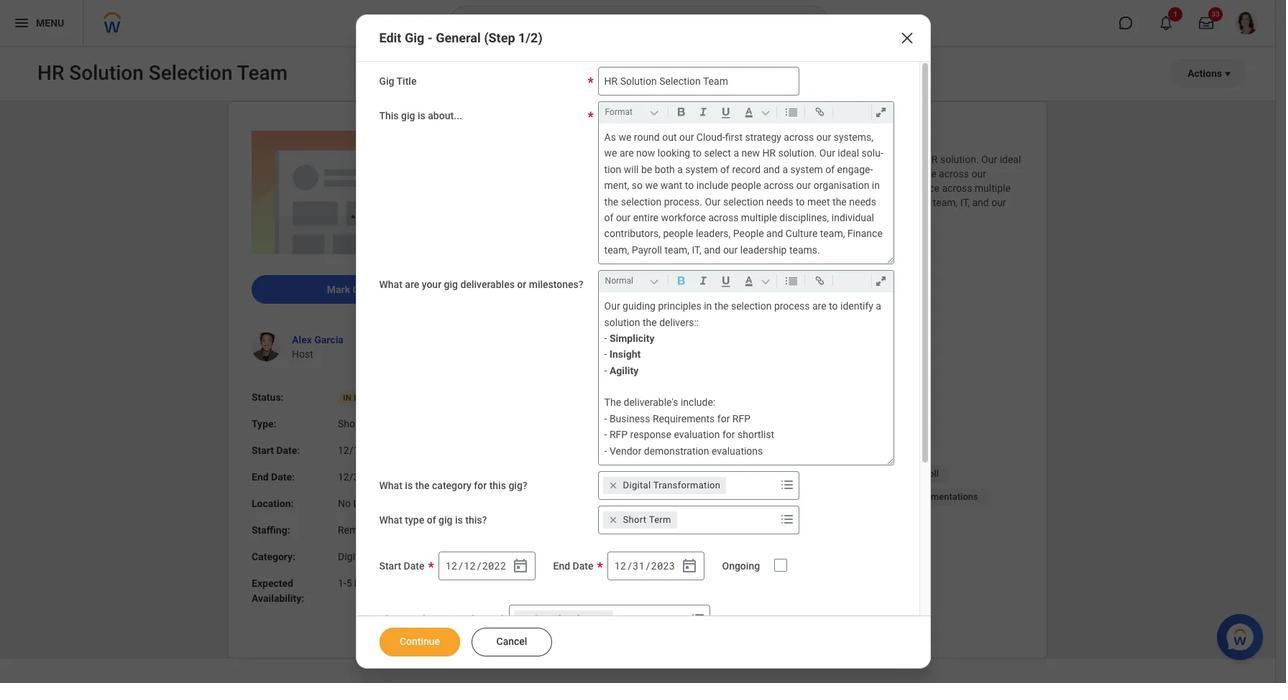Task type: describe. For each thing, give the bounding box(es) containing it.
general
[[436, 30, 481, 45]]

bulleted list image
[[782, 273, 802, 290]]

are inside "our guiding principles in the selection process are to identify a solution the delivers:: - simplicity"
[[703, 270, 717, 282]]

requirements inside the deliverable's include: - business requirements for rfp - rfp response evaluation for shortlist - vendor demonstration evaluations
[[653, 413, 715, 425]]

gig for gig deliverables and milestones
[[495, 247, 510, 258]]

systems, for will
[[724, 154, 764, 165]]

a inside "our guiding principles in the selection process are to identify a solution the delivers:: - simplicity"
[[766, 270, 772, 282]]

0 vertical spatial response
[[521, 371, 562, 383]]

human for human capital management systems
[[506, 469, 537, 480]]

in recruiting
[[343, 393, 403, 404]]

culture inside as we round out our cloud-first strategy across our systems, we are now looking to select a new hr solution. our ideal solution will be both a system of record and a system of engagement, so we want to include people across our organisation in the selection process. our selection needs to meet the needs of our entire workforce across multiple disciplines, individual contributors, people leaders, people and culture team, finance team, payroll team, it, and our leadership teams.
[[773, 197, 805, 209]]

host
[[292, 349, 313, 360]]

selection
[[760, 492, 799, 503]]

our guiding principles in the selection process are to identify a solution the delivers:: - simplicity - insight - agility
[[605, 301, 884, 377]]

end date
[[553, 561, 594, 573]]

prompts image for what is the category for this gig?
[[779, 477, 796, 494]]

no location
[[338, 498, 392, 510]]

first for will
[[616, 154, 633, 165]]

payroll inside as we round out our cloud-first strategy across our systems, we are now looking to select a new hr solution. our ideal solu tion will be both a system of record and a system of engage ment, so we want to include people across our organisation in the selection process. our selection needs to meet the needs of our entire workforce across multiple disciplines, individual contributors, people leaders, people and culture team, finance team, payroll team, it, and our leadership teams.
[[632, 244, 662, 256]]

the inside what are your gig deliverables or milestones? text box
[[605, 397, 621, 409]]

solution. for tion
[[779, 148, 817, 159]]

in inside as we round out our cloud-first strategy across our systems, we are now looking to select a new hr solution. our ideal solu tion will be both a system of record and a system of engage ment, so we want to include people across our organisation in the selection process. our selection needs to meet the needs of our entire workforce across multiple disciplines, individual contributors, people leaders, people and culture team, finance team, payroll team, it, and our leadership teams.
[[872, 180, 880, 191]]

people inside as we round out our cloud-first strategy across our systems, we are now looking to select a new hr solution. our ideal solution will be both a system of record and a system of engagement, so we want to include people across our organisation in the selection process. our selection needs to meet the needs of our entire workforce across multiple disciplines, individual contributors, people leaders, people and culture team, finance team, payroll team, it, and our leadership teams.
[[721, 197, 752, 209]]

to inside "our guiding principles in the selection process are to identify a solution the delivers:: - simplicity"
[[720, 270, 729, 282]]

engage
[[838, 164, 873, 175]]

leadership inside as we round out our cloud-first strategy across our systems, we are now looking to select a new hr solution. our ideal solu tion will be both a system of record and a system of engage ment, so we want to include people across our organisation in the selection process. our selection needs to meet the needs of our entire workforce across multiple disciplines, individual contributors, people leaders, people and culture team, finance team, payroll team, it, and our leadership teams.
[[741, 244, 787, 256]]

business transformation
[[634, 446, 739, 457]]

complete
[[353, 284, 396, 296]]

process for our guiding principles in the selection process are to identify a solution the delivers:: - simplicity
[[665, 270, 700, 282]]

people leadership
[[506, 492, 584, 503]]

gig for a
[[450, 614, 464, 626]]

1 horizontal spatial gig
[[405, 30, 425, 45]]

engagement,
[[747, 168, 805, 180]]

alex
[[292, 335, 312, 346]]

1 vertical spatial digital
[[338, 552, 366, 563]]

selection inside our guiding principles in the selection process are to identify a solution the delivers:: - simplicity - insight - agility
[[731, 301, 772, 312]]

12/12/2022
[[338, 445, 392, 457]]

leaders, inside as we round out our cloud-first strategy across our systems, we are now looking to select a new hr solution. our ideal solution will be both a system of record and a system of engagement, so we want to include people across our organisation in the selection process. our selection needs to meet the needs of our entire workforce across multiple disciplines, individual contributors, people leaders, people and culture team, finance team, payroll team, it, and our leadership teams.
[[684, 197, 718, 209]]

multiple inside as we round out our cloud-first strategy across our systems, we are now looking to select a new hr solution. our ideal solu tion will be both a system of record and a system of engage ment, so we want to include people across our organisation in the selection process. our selection needs to meet the needs of our entire workforce across multiple disciplines, individual contributors, people leaders, people and culture team, finance team, payroll team, it, and our leadership teams.
[[741, 212, 777, 224]]

the up 'gig deliverables and milestones'
[[564, 183, 578, 194]]

ongoing
[[722, 561, 760, 573]]

expected availability:
[[252, 578, 304, 605]]

term inside option
[[649, 515, 672, 526]]

management
[[571, 469, 626, 480]]

alex garcia host
[[292, 335, 344, 360]]

so inside as we round out our cloud-first strategy across our systems, we are now looking to select a new hr solution. our ideal solu tion will be both a system of record and a system of engage ment, so we want to include people across our organisation in the selection process. our selection needs to meet the needs of our entire workforce across multiple disciplines, individual contributors, people leaders, people and culture team, finance team, payroll team, it, and our leadership teams.
[[632, 180, 643, 191]]

0 vertical spatial is
[[418, 110, 426, 122]]

italic image
[[694, 104, 713, 121]]

- inside "our guiding principles in the selection process are to identify a solution the delivers:: - simplicity"
[[495, 285, 498, 296]]

ideal for will
[[1000, 154, 1022, 165]]

human resource solutions
[[693, 469, 807, 480]]

0 horizontal spatial vendor
[[500, 385, 532, 397]]

request
[[613, 492, 647, 503]]

Gig Title text field
[[598, 67, 799, 96]]

process. inside as we round out our cloud-first strategy across our systems, we are now looking to select a new hr solution. our ideal solu tion will be both a system of record and a system of engage ment, so we want to include people across our organisation in the selection process. our selection needs to meet the needs of our entire workforce across multiple disciplines, individual contributors, people leaders, people and culture team, finance team, payroll team, it, and our leadership teams.
[[664, 196, 703, 208]]

process for our guiding principles in the selection process are to identify a solution the delivers:: - simplicity - insight - agility
[[774, 301, 810, 312]]

underline image for our guiding principles in the selection process are to identify a solution the delivers::
[[716, 273, 736, 290]]

What are your gig deliverables or milestones? text field
[[599, 293, 894, 465]]

be inside as we round out our cloud-first strategy across our systems, we are now looking to select a new hr solution. our ideal solution will be both a system of record and a system of engagement, so we want to include people across our organisation in the selection process. our selection needs to meet the needs of our entire workforce across multiple disciplines, individual contributors, people leaders, people and culture team, finance team, payroll team, it, and our leadership teams.
[[551, 168, 562, 180]]

contributors, inside as we round out our cloud-first strategy across our systems, we are now looking to select a new hr solution. our ideal solu tion will be both a system of record and a system of engage ment, so we want to include people across our organisation in the selection process. our selection needs to meet the needs of our entire workforce across multiple disciplines, individual contributors, people leaders, people and culture team, finance team, payroll team, it, and our leadership teams.
[[605, 228, 661, 240]]

1 vertical spatial digital transformation
[[338, 552, 438, 563]]

our guiding principles in the selection process are to identify a solution the delivers:: - simplicity
[[495, 270, 869, 296]]

photo:
[[466, 614, 495, 626]]

mark
[[327, 284, 350, 296]]

our inside "our guiding principles in the selection process are to identify a solution the delivers:: - simplicity"
[[495, 270, 511, 282]]

0 vertical spatial evaluations
[[602, 385, 654, 397]]

12 / 31 / 2023
[[615, 559, 676, 573]]

0 horizontal spatial deliverable's
[[514, 342, 569, 354]]

calendar image
[[681, 558, 699, 575]]

mark complete button
[[252, 276, 472, 304]]

end for end date
[[553, 561, 570, 573]]

continue button
[[379, 629, 460, 657]]

category
[[432, 480, 472, 492]]

meet inside as we round out our cloud-first strategy across our systems, we are now looking to select a new hr solution. our ideal solu tion will be both a system of record and a system of engage ment, so we want to include people across our organisation in the selection process. our selection needs to meet the needs of our entire workforce across multiple disciplines, individual contributors, people leaders, people and culture team, finance team, payroll team, it, and our leadership teams.
[[808, 196, 830, 208]]

garcia
[[315, 335, 344, 346]]

shortlist inside what are your gig deliverables or milestones? text box
[[738, 430, 775, 441]]

your
[[422, 279, 442, 291]]

this gig is about...
[[379, 110, 462, 122]]

deliverable's inside the deliverable's include: - business requirements for rfp - rfp response evaluation for shortlist - vendor demonstration evaluations
[[624, 397, 679, 409]]

end for end date:
[[252, 472, 269, 483]]

new for will
[[904, 154, 922, 165]]

milestones?
[[529, 279, 584, 291]]

2022
[[482, 559, 507, 573]]

business requirements
[[506, 446, 605, 457]]

date for 12 / 31 / 2023
[[573, 561, 594, 573]]

identify for our guiding principles in the selection process are to identify a solution the delivers:: - simplicity - insight - agility
[[841, 301, 874, 312]]

0 horizontal spatial short
[[338, 419, 362, 430]]

in inside as we round out our cloud-first strategy across our systems, we are now looking to select a new hr solution. our ideal solution will be both a system of record and a system of engagement, so we want to include people across our organisation in the selection process. our selection needs to meet the needs of our entire workforce across multiple disciplines, individual contributors, people leaders, people and culture team, finance team, payroll team, it, and our leadership teams.
[[553, 183, 561, 194]]

location:
[[252, 498, 294, 510]]

normal
[[605, 276, 634, 286]]

end date group
[[608, 552, 705, 581]]

principles for our guiding principles in the selection process are to identify a solution the delivers:: - simplicity - insight - agility
[[658, 301, 702, 312]]

x small image
[[606, 514, 620, 528]]

date: for start date:
[[277, 445, 300, 457]]

the deliverable's include: - business requirements for rfp - rfp response evaluation for shortlist - vendor demonstration evaluations inside what are your gig deliverables or milestones? text box
[[605, 397, 775, 457]]

organisation inside as we round out our cloud-first strategy across our systems, we are now looking to select a new hr solution. our ideal solution will be both a system of record and a system of engagement, so we want to include people across our organisation in the selection process. our selection needs to meet the needs of our entire workforce across multiple disciplines, individual contributors, people leaders, people and culture team, finance team, payroll team, it, and our leadership teams.
[[495, 183, 551, 194]]

the down the engage
[[833, 196, 847, 208]]

short term element
[[623, 514, 672, 527]]

include: inside the deliverable's include: - business requirements for rfp - rfp response evaluation for shortlist - vendor demonstration evaluations
[[681, 397, 716, 409]]

link image
[[810, 273, 830, 290]]

2 12 from the left
[[464, 559, 476, 573]]

cancel button
[[471, 629, 552, 657]]

0 vertical spatial evaluation
[[564, 371, 611, 383]]

recruiting
[[354, 393, 403, 404]]

expected
[[252, 578, 293, 590]]

our inside our guiding principles in the selection process are to identify a solution the delivers:: - simplicity - insight - agility
[[605, 301, 620, 312]]

out for will
[[553, 154, 567, 165]]

this
[[379, 110, 399, 122]]

solutions
[[767, 469, 807, 480]]

culture inside as we round out our cloud-first strategy across our systems, we are now looking to select a new hr solution. our ideal solu tion will be both a system of record and a system of engage ment, so we want to include people across our organisation in the selection process. our selection needs to meet the needs of our entire workforce across multiple disciplines, individual contributors, people leaders, people and culture team, finance team, payroll team, it, and our leadership teams.
[[786, 228, 818, 240]]

disciplines, inside as we round out our cloud-first strategy across our systems, we are now looking to select a new hr solution. our ideal solution will be both a system of record and a system of engagement, so we want to include people across our organisation in the selection process. our selection needs to meet the needs of our entire workforce across multiple disciplines, individual contributors, people leaders, people and culture team, finance team, payroll team, it, and our leadership teams.
[[495, 197, 544, 209]]

(rfp)
[[708, 492, 732, 503]]

as we round out our cloud-first strategy across our systems, we are now looking to select a new hr solution. our ideal solu tion will be both a system of record and a system of engage ment, so we want to include people across our organisation in the selection process. our selection needs to meet the needs of our entire workforce across multiple disciplines, individual contributors, people leaders, people and culture team, finance team, payroll team, it, and our leadership teams.
[[605, 132, 886, 256]]

short inside option
[[623, 515, 647, 526]]

cancel
[[496, 636, 527, 648]]

proposals
[[664, 492, 706, 503]]

as for tion
[[605, 132, 616, 143]]

delivers:: for our guiding principles in the selection process are to identify a solution the delivers:: - simplicity - insight - agility
[[660, 317, 699, 328]]

as we round out our cloud-first strategy across our systems, we are now looking to select a new hr solution. our ideal solution will be both a system of record and a system of engagement, so we want to include people across our organisation in the selection process. our selection needs to meet the needs of our entire workforce across multiple disciplines, individual contributors, people leaders, people and culture team, finance team, payroll team, it, and our leadership teams.
[[495, 154, 1024, 223]]

12 for 12 / 31 / 2023
[[615, 559, 627, 573]]

start date
[[379, 561, 425, 573]]

0 horizontal spatial short term
[[338, 419, 388, 430]]

0 vertical spatial shortlist
[[628, 371, 665, 383]]

1-
[[338, 578, 346, 590]]

ideal for tion
[[838, 148, 860, 159]]

about...
[[428, 110, 462, 122]]

round for tion
[[634, 132, 660, 143]]

format button
[[602, 104, 665, 120]]

transformation for category:
[[369, 552, 438, 563]]

contributors, inside as we round out our cloud-first strategy across our systems, we are now looking to select a new hr solution. our ideal solution will be both a system of record and a system of engagement, so we want to include people across our organisation in the selection process. our selection needs to meet the needs of our entire workforce across multiple disciplines, individual contributors, people leaders, people and culture team, finance team, payroll team, it, and our leadership teams.
[[592, 197, 648, 209]]

agility
[[610, 365, 639, 377]]

2 vertical spatial requirements
[[547, 446, 605, 457]]

guiding for our guiding principles in the selection process are to identify a solution the delivers:: - simplicity - insight - agility
[[623, 301, 656, 312]]

1 / from the left
[[458, 559, 464, 573]]

edit
[[379, 30, 402, 45]]

31
[[633, 559, 645, 573]]

simplicity for our guiding principles in the selection process are to identify a solution the delivers:: - simplicity
[[500, 285, 544, 296]]

evaluation inside the deliverable's include: - business requirements for rfp - rfp response evaluation for shortlist - vendor demonstration evaluations
[[674, 430, 720, 441]]

format
[[605, 107, 633, 117]]

staffing:
[[252, 525, 290, 537]]

human capital management systems
[[506, 469, 664, 480]]

individual inside as we round out our cloud-first strategy across our systems, we are now looking to select a new hr solution. our ideal solu tion will be both a system of record and a system of engage ment, so we want to include people across our organisation in the selection process. our selection needs to meet the needs of our entire workforce across multiple disciplines, individual contributors, people leaders, people and culture team, finance team, payroll team, it, and our leadership teams.
[[832, 212, 875, 224]]

deliverables
[[461, 279, 515, 291]]

both inside as we round out our cloud-first strategy across our systems, we are now looking to select a new hr solution. our ideal solution will be both a system of record and a system of engagement, so we want to include people across our organisation in the selection process. our selection needs to meet the needs of our entire workforce across multiple disciplines, individual contributors, people leaders, people and culture team, finance team, payroll team, it, and our leadership teams.
[[564, 168, 584, 180]]

start date:
[[252, 445, 300, 457]]

availability:
[[252, 593, 304, 605]]

gig for of
[[439, 515, 453, 526]]

start date group
[[439, 552, 536, 581]]

human for human resource solutions
[[693, 469, 723, 480]]

paper
[[583, 614, 608, 625]]

tion
[[605, 148, 884, 175]]

are inside as we round out our cloud-first strategy across our systems, we are now looking to select a new hr solution. our ideal solu tion will be both a system of record and a system of engage ment, so we want to include people across our organisation in the selection process. our selection needs to meet the needs of our entire workforce across multiple disciplines, individual contributors, people leaders, people and culture team, finance team, payroll team, it, and our leadership teams.
[[620, 148, 634, 159]]

will inside as we round out our cloud-first strategy across our systems, we are now looking to select a new hr solution. our ideal solution will be both a system of record and a system of engagement, so we want to include people across our organisation in the selection process. our selection needs to meet the needs of our entire workforce across multiple disciplines, individual contributors, people leaders, people and culture team, finance team, payroll team, it, and our leadership teams.
[[533, 168, 548, 180]]

record inside as we round out our cloud-first strategy across our systems, we are now looking to select a new hr solution. our ideal solu tion will be both a system of record and a system of engage ment, so we want to include people across our organisation in the selection process. our selection needs to meet the needs of our entire workforce across multiple disciplines, individual contributors, people leaders, people and culture team, finance team, payroll team, it, and our leadership teams.
[[732, 164, 761, 175]]

date for 12 / 12 / 2022
[[404, 561, 425, 573]]

request for proposals (rfp)
[[613, 492, 732, 503]]

gig for gig title
[[379, 76, 395, 87]]

system implementations
[[874, 492, 979, 503]]

this?
[[466, 515, 487, 526]]

select for will
[[867, 154, 893, 165]]

0 horizontal spatial include:
[[571, 342, 606, 354]]

include inside as we round out our cloud-first strategy across our systems, we are now looking to select a new hr solution. our ideal solution will be both a system of record and a system of engagement, so we want to include people across our organisation in the selection process. our selection needs to meet the needs of our entire workforce across multiple disciplines, individual contributors, people leaders, people and culture team, finance team, payroll team, it, and our leadership teams.
[[872, 168, 904, 180]]

12 for 12 / 12 / 2022
[[446, 559, 458, 573]]

status:
[[252, 392, 284, 404]]

the up milestones
[[605, 196, 619, 208]]

processes
[[802, 492, 845, 503]]

2 / from the left
[[476, 559, 482, 573]]

0 horizontal spatial select
[[412, 614, 440, 626]]

0 vertical spatial requirements
[[543, 357, 605, 368]]

pencil and paper, press delete to clear value. option
[[515, 611, 613, 629]]

gig deliverables and milestones
[[495, 247, 640, 258]]

systems
[[628, 469, 664, 480]]

to inside our guiding principles in the selection process are to identify a solution the delivers:: - simplicity - insight - agility
[[829, 301, 838, 312]]

multiple inside as we round out our cloud-first strategy across our systems, we are now looking to select a new hr solution. our ideal solution will be both a system of record and a system of engagement, so we want to include people across our organisation in the selection process. our selection needs to meet the needs of our entire workforce across multiple disciplines, individual contributors, people leaders, people and culture team, finance team, payroll team, it, and our leadership teams.
[[975, 183, 1011, 194]]

are inside our guiding principles in the selection process are to identify a solution the delivers:: - simplicity - insight - agility
[[813, 301, 827, 312]]

cloud- for tion
[[697, 132, 726, 143]]

in
[[343, 393, 352, 404]]

deliverables
[[513, 247, 568, 258]]

out for tion
[[663, 132, 677, 143]]

maximize image
[[871, 273, 891, 290]]

type:
[[252, 419, 277, 430]]

finance inside as we round out our cloud-first strategy across our systems, we are now looking to select a new hr solution. our ideal solu tion will be both a system of record and a system of engage ment, so we want to include people across our organisation in the selection process. our selection needs to meet the needs of our entire workforce across multiple disciplines, individual contributors, people leaders, people and culture team, finance team, payroll team, it, and our leadership teams.
[[848, 228, 883, 240]]

category:
[[252, 552, 296, 563]]

12/31/2023
[[338, 472, 392, 483]]

selection inside "our guiding principles in the selection process are to identify a solution the delivers:: - simplicity"
[[622, 270, 662, 282]]

1 vertical spatial is
[[405, 480, 413, 492]]

prompts image
[[779, 511, 796, 529]]

edit gig - general (step 1/2)
[[379, 30, 543, 45]]

short term inside option
[[623, 515, 672, 526]]

it, inside as we round out our cloud-first strategy across our systems, we are now looking to select a new hr solution. our ideal solu tion will be both a system of record and a system of engage ment, so we want to include people across our organisation in the selection process. our selection needs to meet the needs of our entire workforce across multiple disciplines, individual contributors, people leaders, people and culture team, finance team, payroll team, it, and our leadership teams.
[[692, 244, 702, 256]]

2 vertical spatial payroll
[[911, 469, 939, 480]]

what are your gig deliverables or milestones?
[[379, 279, 584, 291]]

this
[[490, 480, 506, 492]]

location
[[353, 498, 392, 510]]

notifications large image
[[1159, 16, 1174, 30]]

response inside the deliverable's include: - business requirements for rfp - rfp response evaluation for shortlist - vendor demonstration evaluations
[[630, 430, 672, 441]]

pencil
[[535, 614, 561, 625]]

or
[[517, 279, 527, 291]]

start for start date
[[379, 561, 401, 573]]

gig for your
[[444, 279, 458, 291]]

transformation inside option
[[654, 480, 721, 491]]



Task type: vqa. For each thing, say whether or not it's contained in the screenshot.
related actions icon at the top right of the page
no



Task type: locate. For each thing, give the bounding box(es) containing it.
first inside as we round out our cloud-first strategy across our systems, we are now looking to select a new hr solution. our ideal solu tion will be both a system of record and a system of engage ment, so we want to include people across our organisation in the selection process. our selection needs to meet the needs of our entire workforce across multiple disciplines, individual contributors, people leaders, people and culture team, finance team, payroll team, it, and our leadership teams.
[[726, 132, 743, 143]]

are up our guiding principles in the selection process are to identify a solution the delivers:: - simplicity - insight - agility
[[703, 270, 717, 282]]

2 date from the left
[[573, 561, 594, 573]]

now inside as we round out our cloud-first strategy across our systems, we are now looking to select a new hr solution. our ideal solution will be both a system of record and a system of engagement, so we want to include people across our organisation in the selection process. our selection needs to meet the needs of our entire workforce across multiple disciplines, individual contributors, people leaders, people and culture team, finance team, payroll team, it, and our leadership teams.
[[799, 154, 817, 165]]

2 bold image from the top
[[671, 273, 691, 290]]

what for what type of gig is this?
[[379, 515, 403, 526]]

1 vertical spatial include:
[[681, 397, 716, 409]]

first inside as we round out our cloud-first strategy across our systems, we are now looking to select a new hr solution. our ideal solution will be both a system of record and a system of engagement, so we want to include people across our organisation in the selection process. our selection needs to meet the needs of our entire workforce across multiple disciplines, individual contributors, people leaders, people and culture team, finance team, payroll team, it, and our leadership teams.
[[616, 154, 633, 165]]

digital up 5
[[338, 552, 366, 563]]

people down as we round out our cloud-first strategy across our systems, we are now looking to select a new hr solution. our ideal solution will be both a system of record and a system of engagement, so we want to include people across our organisation in the selection process. our selection needs to meet the needs of our entire workforce across multiple disciplines, individual contributors, people leaders, people and culture team, finance team, payroll team, it, and our leadership teams.
[[733, 228, 764, 240]]

1 vertical spatial strategy
[[636, 154, 672, 165]]

1 horizontal spatial entire
[[867, 183, 892, 194]]

leaders,
[[684, 197, 718, 209], [696, 228, 731, 240]]

link image
[[810, 104, 830, 121]]

new right solu
[[904, 154, 922, 165]]

shortlist down the insight
[[628, 371, 665, 383]]

delivers:: down "our guiding principles in the selection process are to identify a solution the delivers:: - simplicity"
[[660, 317, 699, 328]]

select up ment,
[[704, 148, 731, 159]]

1 vertical spatial simplicity
[[610, 333, 655, 344]]

demonstration up business requirements
[[534, 385, 600, 397]]

-
[[428, 30, 433, 45], [495, 285, 498, 296], [605, 333, 607, 344], [605, 349, 607, 361], [495, 357, 498, 368], [605, 365, 607, 377], [495, 371, 498, 383], [495, 385, 498, 397], [605, 413, 607, 425], [605, 430, 607, 441], [605, 446, 607, 457]]

in inside "our guiding principles in the selection process are to identify a solution the delivers:: - simplicity"
[[595, 270, 603, 282]]

systems, inside as we round out our cloud-first strategy across our systems, we are now looking to select a new hr solution. our ideal solu tion will be both a system of record and a system of engage ment, so we want to include people across our organisation in the selection process. our selection needs to meet the needs of our entire workforce across multiple disciplines, individual contributors, people leaders, people and culture team, finance team, payroll team, it, and our leadership teams.
[[834, 132, 874, 143]]

people down ment,
[[721, 197, 752, 209]]

bold image for as we round out our cloud-first strategy across our systems, we are now looking to select a new hr solution. our ideal solu tion will be both a system of record and a system of engage ment, so we want to include people across our organisation in the selection process. our selection needs to meet the needs of our entire workforce across multiple disciplines, individual contributors, people leaders, people and culture team, finance team, payroll team, it, and our leadership teams.
[[671, 104, 691, 121]]

individual up 'gig deliverables and milestones'
[[547, 197, 590, 209]]

0 horizontal spatial date
[[404, 561, 425, 573]]

include inside as we round out our cloud-first strategy across our systems, we are now looking to select a new hr solution. our ideal solu tion will be both a system of record and a system of engage ment, so we want to include people across our organisation in the selection process. our selection needs to meet the needs of our entire workforce across multiple disciplines, individual contributors, people leaders, people and culture team, finance team, payroll team, it, and our leadership teams.
[[697, 180, 729, 191]]

vendor
[[500, 385, 532, 397], [610, 446, 642, 457]]

short term, press delete to clear value. option
[[603, 512, 677, 529]]

as inside as we round out our cloud-first strategy across our systems, we are now looking to select a new hr solution. our ideal solution will be both a system of record and a system of engagement, so we want to include people across our organisation in the selection process. our selection needs to meet the needs of our entire workforce across multiple disciplines, individual contributors, people leaders, people and culture team, finance team, payroll team, it, and our leadership teams.
[[495, 154, 507, 165]]

1 vertical spatial identify
[[841, 301, 874, 312]]

1 date from the left
[[404, 561, 425, 573]]

identify down maximize icon at the top right of page
[[841, 301, 874, 312]]

now for will
[[799, 154, 817, 165]]

the down milestones
[[605, 270, 619, 282]]

1 vertical spatial contributors,
[[605, 228, 661, 240]]

1 vertical spatial multiple
[[741, 212, 777, 224]]

guiding inside "our guiding principles in the selection process are to identify a solution the delivers:: - simplicity"
[[513, 270, 546, 282]]

hr inside as we round out our cloud-first strategy across our systems, we are now looking to select a new hr solution. our ideal solution will be both a system of record and a system of engagement, so we want to include people across our organisation in the selection process. our selection needs to meet the needs of our entire workforce across multiple disciplines, individual contributors, people leaders, people and culture team, finance team, payroll team, it, and our leadership teams.
[[925, 154, 938, 165]]

looking inside as we round out our cloud-first strategy across our systems, we are now looking to select a new hr solution. our ideal solu tion will be both a system of record and a system of engage ment, so we want to include people across our organisation in the selection process. our selection needs to meet the needs of our entire workforce across multiple disciplines, individual contributors, people leaders, people and culture team, finance team, payroll team, it, and our leadership teams.
[[658, 148, 691, 159]]

1 horizontal spatial solution.
[[941, 154, 979, 165]]

strategy inside as we round out our cloud-first strategy across our systems, we are now looking to select a new hr solution. our ideal solution will be both a system of record and a system of engagement, so we want to include people across our organisation in the selection process. our selection needs to meet the needs of our entire workforce across multiple disciplines, individual contributors, people leaders, people and culture team, finance team, payroll team, it, and our leadership teams.
[[636, 154, 672, 165]]

bold image
[[671, 104, 691, 121], [671, 273, 691, 290]]

first for tion
[[726, 132, 743, 143]]

/
[[458, 559, 464, 573], [476, 559, 482, 573], [627, 559, 633, 573], [645, 559, 651, 573]]

0 horizontal spatial entire
[[633, 212, 659, 224]]

date
[[404, 561, 425, 573], [573, 561, 594, 573]]

1 underline image from the top
[[716, 104, 736, 121]]

the down engagement,
[[792, 183, 806, 194]]

0 horizontal spatial is
[[405, 480, 413, 492]]

hr inside as we round out our cloud-first strategy across our systems, we are now looking to select a new hr solution. our ideal solu tion will be both a system of record and a system of engage ment, so we want to include people across our organisation in the selection process. our selection needs to meet the needs of our entire workforce across multiple disciplines, individual contributors, people leaders, people and culture team, finance team, payroll team, it, and our leadership teams.
[[763, 148, 776, 159]]

short term up 12/12/2022
[[338, 419, 388, 430]]

evaluations up the resource
[[712, 446, 763, 457]]

finance inside as we round out our cloud-first strategy across our systems, we are now looking to select a new hr solution. our ideal solution will be both a system of record and a system of engagement, so we want to include people across our organisation in the selection process. our selection needs to meet the needs of our entire workforce across multiple disciplines, individual contributors, people leaders, people and culture team, finance team, payroll team, it, and our leadership teams.
[[835, 197, 871, 209]]

principles inside "our guiding principles in the selection process are to identify a solution the delivers:: - simplicity"
[[549, 270, 592, 282]]

short down in
[[338, 419, 362, 430]]

1 horizontal spatial guiding
[[623, 301, 656, 312]]

it, inside as we round out our cloud-first strategy across our systems, we are now looking to select a new hr solution. our ideal solution will be both a system of record and a system of engagement, so we want to include people across our organisation in the selection process. our selection needs to meet the needs of our entire workforce across multiple disciplines, individual contributors, people leaders, people and culture team, finance team, payroll team, it, and our leadership teams.
[[961, 197, 970, 209]]

meet
[[767, 183, 790, 194], [808, 196, 830, 208]]

shortlist
[[628, 371, 665, 383], [738, 430, 775, 441]]

1 vertical spatial culture
[[786, 228, 818, 240]]

systems, inside as we round out our cloud-first strategy across our systems, we are now looking to select a new hr solution. our ideal solution will be both a system of record and a system of engagement, so we want to include people across our organisation in the selection process. our selection needs to meet the needs of our entire workforce across multiple disciplines, individual contributors, people leaders, people and culture team, finance team, payroll team, it, and our leadership teams.
[[724, 154, 764, 165]]

inbox large image
[[1200, 16, 1214, 30]]

principles
[[549, 270, 592, 282], [658, 301, 702, 312]]

start for start date:
[[252, 445, 274, 457]]

0 horizontal spatial gig
[[379, 76, 395, 87]]

normal button
[[602, 273, 665, 289]]

0 vertical spatial first
[[726, 132, 743, 143]]

digital transformation element
[[623, 480, 721, 493]]

demonstration
[[534, 385, 600, 397], [644, 446, 710, 457]]

individual inside as we round out our cloud-first strategy across our systems, we are now looking to select a new hr solution. our ideal solution will be both a system of record and a system of engagement, so we want to include people across our organisation in the selection process. our selection needs to meet the needs of our entire workforce across multiple disciplines, individual contributors, people leaders, people and culture team, finance team, payroll team, it, and our leadership teams.
[[547, 197, 590, 209]]

1 vertical spatial leadership
[[741, 244, 787, 256]]

1-5 hrs/wk
[[338, 578, 386, 590]]

1 bold image from the top
[[671, 104, 691, 121]]

include down tion
[[697, 180, 729, 191]]

0 horizontal spatial process
[[665, 270, 700, 282]]

first down format
[[616, 154, 633, 165]]

requirements up business transformation
[[653, 413, 715, 425]]

cloud- down format
[[587, 154, 616, 165]]

out inside as we round out our cloud-first strategy across our systems, we are now looking to select a new hr solution. our ideal solution will be both a system of record and a system of engagement, so we want to include people across our organisation in the selection process. our selection needs to meet the needs of our entire workforce across multiple disciplines, individual contributors, people leaders, people and culture team, finance team, payroll team, it, and our leadership teams.
[[553, 154, 567, 165]]

meet inside as we round out our cloud-first strategy across our systems, we are now looking to select a new hr solution. our ideal solution will be both a system of record and a system of engagement, so we want to include people across our organisation in the selection process. our selection needs to meet the needs of our entire workforce across multiple disciplines, individual contributors, people leaders, people and culture team, finance team, payroll team, it, and our leadership teams.
[[767, 183, 790, 194]]

so inside as we round out our cloud-first strategy across our systems, we are now looking to select a new hr solution. our ideal solution will be both a system of record and a system of engagement, so we want to include people across our organisation in the selection process. our selection needs to meet the needs of our entire workforce across multiple disciplines, individual contributors, people leaders, people and culture team, finance team, payroll team, it, and our leadership teams.
[[807, 168, 818, 180]]

identify for our guiding principles in the selection process are to identify a solution the delivers:: - simplicity
[[731, 270, 764, 282]]

guiding for our guiding principles in the selection process are to identify a solution the delivers:: - simplicity
[[513, 270, 546, 282]]

process. down ment,
[[664, 196, 703, 208]]

to
[[693, 148, 702, 159], [855, 154, 864, 165], [860, 168, 869, 180], [685, 180, 694, 191], [755, 183, 764, 194], [796, 196, 805, 208], [720, 270, 729, 282], [829, 301, 838, 312]]

This gig is about... text field
[[599, 124, 894, 264]]

edit gig - general (step 1/2) dialog
[[356, 14, 931, 684]]

our
[[820, 148, 836, 159], [982, 154, 998, 165], [664, 183, 680, 194], [705, 196, 721, 208], [495, 270, 511, 282], [605, 301, 620, 312]]

0 vertical spatial systems,
[[834, 132, 874, 143]]

gig
[[405, 30, 425, 45], [379, 76, 395, 87], [495, 247, 510, 258]]

0 vertical spatial out
[[663, 132, 677, 143]]

guiding inside our guiding principles in the selection process are to identify a solution the delivers:: - simplicity - insight - agility
[[623, 301, 656, 312]]

as for will
[[495, 154, 507, 165]]

process inside our guiding principles in the selection process are to identify a solution the delivers:: - simplicity - insight - agility
[[774, 301, 810, 312]]

1 horizontal spatial 12
[[464, 559, 476, 573]]

so up milestones
[[632, 180, 643, 191]]

entire down the engage
[[867, 183, 892, 194]]

are down link image
[[813, 301, 827, 312]]

0 vertical spatial culture
[[773, 197, 805, 209]]

1 horizontal spatial include
[[872, 168, 904, 180]]

1 vertical spatial requirements
[[653, 413, 715, 425]]

what up 'location'
[[379, 480, 403, 492]]

implementations
[[908, 492, 979, 503]]

in inside our guiding principles in the selection process are to identify a solution the delivers:: - simplicity - insight - agility
[[704, 301, 712, 312]]

1 vertical spatial cloud-
[[587, 154, 616, 165]]

end inside edit gig - general (step 1/2) dialog
[[553, 561, 570, 573]]

prompts image for please select a gig photo:
[[690, 611, 707, 628]]

process.
[[623, 183, 662, 194], [664, 196, 703, 208]]

format group
[[602, 102, 896, 124]]

0 vertical spatial leadership
[[495, 211, 541, 223]]

1 horizontal spatial solution
[[605, 317, 640, 328]]

2 underline image from the top
[[716, 273, 736, 290]]

1 vertical spatial first
[[616, 154, 633, 165]]

start up hrs/wk
[[379, 561, 401, 573]]

date:
[[277, 445, 300, 457], [271, 472, 295, 483]]

please
[[379, 614, 410, 626]]

gig left photo:
[[450, 614, 464, 626]]

solution for our guiding principles in the selection process are to identify a solution the delivers:: - simplicity
[[774, 270, 810, 282]]

both inside as we round out our cloud-first strategy across our systems, we are now looking to select a new hr solution. our ideal solu tion will be both a system of record and a system of engage ment, so we want to include people across our organisation in the selection process. our selection needs to meet the needs of our entire workforce across multiple disciplines, individual contributors, people leaders, people and culture team, finance team, payroll team, it, and our leadership teams.
[[655, 164, 675, 175]]

2 horizontal spatial gig
[[495, 247, 510, 258]]

1 vertical spatial the
[[605, 397, 621, 409]]

1 horizontal spatial short term
[[623, 515, 672, 526]]

12 / 12 / 2022
[[446, 559, 507, 573]]

looking down format popup button
[[658, 148, 691, 159]]

workforce inside as we round out our cloud-first strategy across our systems, we are now looking to select a new hr solution. our ideal solu tion will be both a system of record and a system of engage ment, so we want to include people across our organisation in the selection process. our selection needs to meet the needs of our entire workforce across multiple disciplines, individual contributors, people leaders, people and culture team, finance team, payroll team, it, and our leadership teams.
[[661, 212, 706, 224]]

delivers:: for our guiding principles in the selection process are to identify a solution the delivers:: - simplicity
[[830, 270, 869, 282]]

transformation
[[674, 446, 739, 457], [654, 480, 721, 491], [369, 552, 438, 563]]

date: for end date:
[[271, 472, 295, 483]]

include
[[872, 168, 904, 180], [697, 180, 729, 191]]

workforce
[[895, 183, 940, 194], [661, 212, 706, 224]]

contributors,
[[592, 197, 648, 209], [605, 228, 661, 240]]

0 vertical spatial underline image
[[716, 104, 736, 121]]

round for will
[[524, 154, 550, 165]]

0 horizontal spatial start
[[252, 445, 274, 457]]

end up location:
[[252, 472, 269, 483]]

1 vertical spatial prompts image
[[690, 611, 707, 628]]

the
[[495, 342, 512, 354], [605, 397, 621, 409]]

we
[[619, 132, 632, 143], [605, 148, 617, 159], [509, 154, 522, 165], [767, 154, 779, 165], [821, 168, 834, 180], [645, 180, 658, 191]]

evaluations inside what are your gig deliverables or milestones? text box
[[712, 446, 763, 457]]

0 vertical spatial the
[[495, 342, 512, 354]]

hr up engagement,
[[763, 148, 776, 159]]

the down normal group
[[715, 301, 729, 312]]

select up continue
[[412, 614, 440, 626]]

1 horizontal spatial disciplines,
[[780, 212, 829, 224]]

payroll inside as we round out our cloud-first strategy across our systems, we are now looking to select a new hr solution. our ideal solution will be both a system of record and a system of engagement, so we want to include people across our organisation in the selection process. our selection needs to meet the needs of our entire workforce across multiple disciplines, individual contributors, people leaders, people and culture team, finance team, payroll team, it, and our leadership teams.
[[900, 197, 931, 209]]

3 / from the left
[[627, 559, 633, 573]]

x image
[[899, 29, 916, 47]]

what is the category for this gig?
[[379, 480, 528, 492]]

1 horizontal spatial simplicity
[[610, 333, 655, 344]]

vendor inside the deliverable's include: - business requirements for rfp - rfp response evaluation for shortlist - vendor demonstration evaluations
[[610, 446, 642, 457]]

underline image for as we round out our cloud-first strategy across our systems, we are now looking to select a new hr solution. our ideal solu tion will be both a system of record and a system of engage ment, so we want to include people across our organisation in the selection process. our selection needs to meet the needs of our entire workforce across multiple disciplines, individual contributors, people leaders, people and culture team, finance team, payroll team, it, and our leadership teams.
[[716, 104, 736, 121]]

x small image for please select a gig photo:
[[517, 613, 532, 627]]

simplicity down deliverables
[[500, 285, 544, 296]]

the right bulleted list icon at the right of the page
[[813, 270, 827, 282]]

process down bulleted list icon at the right of the page
[[774, 301, 810, 312]]

profile logan mcneil element
[[1227, 7, 1267, 39]]

0 vertical spatial short
[[338, 419, 362, 430]]

short term
[[338, 419, 388, 430], [623, 515, 672, 526]]

what left type
[[379, 515, 403, 526]]

0 horizontal spatial term
[[365, 419, 388, 430]]

requirements up human capital management systems
[[547, 446, 605, 457]]

1 horizontal spatial shortlist
[[738, 430, 775, 441]]

digital inside option
[[623, 480, 651, 491]]

select down maximize image
[[867, 154, 893, 165]]

gig right your
[[444, 279, 458, 291]]

the deliverable's include: - business requirements for rfp - rfp response evaluation for shortlist - vendor demonstration evaluations
[[495, 342, 665, 397], [605, 397, 775, 457]]

1 vertical spatial disciplines,
[[780, 212, 829, 224]]

1 horizontal spatial cloud-
[[697, 132, 726, 143]]

strategy down format group
[[745, 132, 782, 143]]

people inside as we round out our cloud-first strategy across our systems, we are now looking to select a new hr solution. our ideal solu tion will be both a system of record and a system of engage ment, so we want to include people across our organisation in the selection process. our selection needs to meet the needs of our entire workforce across multiple disciplines, individual contributors, people leaders, people and culture team, finance team, payroll team, it, and our leadership teams.
[[733, 228, 764, 240]]

prompts image
[[779, 477, 796, 494], [690, 611, 707, 628]]

maximize image
[[871, 104, 891, 121]]

evaluation down the insight
[[564, 371, 611, 383]]

out
[[663, 132, 677, 143], [553, 154, 567, 165]]

out inside as we round out our cloud-first strategy across our systems, we are now looking to select a new hr solution. our ideal solu tion will be both a system of record and a system of engage ment, so we want to include people across our organisation in the selection process. our selection needs to meet the needs of our entire workforce across multiple disciplines, individual contributors, people leaders, people and culture team, finance team, payroll team, it, and our leadership teams.
[[663, 132, 677, 143]]

ideal
[[838, 148, 860, 159], [1000, 154, 1022, 165]]

be inside as we round out our cloud-first strategy across our systems, we are now looking to select a new hr solution. our ideal solu tion will be both a system of record and a system of engage ment, so we want to include people across our organisation in the selection process. our selection needs to meet the needs of our entire workforce across multiple disciplines, individual contributors, people leaders, people and culture team, finance team, payroll team, it, and our leadership teams.
[[641, 164, 652, 175]]

select for tion
[[704, 148, 731, 159]]

new for tion
[[742, 148, 760, 159]]

entire up milestones
[[633, 212, 659, 224]]

0 horizontal spatial guiding
[[513, 270, 546, 282]]

insight
[[610, 349, 641, 361]]

underline image right italic icon
[[716, 104, 736, 121]]

1 horizontal spatial strategy
[[745, 132, 782, 143]]

bold image for our guiding principles in the selection process are to identify a solution the delivers::
[[671, 273, 691, 290]]

solution. inside as we round out our cloud-first strategy across our systems, we are now looking to select a new hr solution. our ideal solu tion will be both a system of record and a system of engage ment, so we want to include people across our organisation in the selection process. our selection needs to meet the needs of our entire workforce across multiple disciplines, individual contributors, people leaders, people and culture team, finance team, payroll team, it, and our leadership teams.
[[779, 148, 817, 159]]

hr for tion
[[763, 148, 776, 159]]

guiding
[[513, 270, 546, 282], [623, 301, 656, 312]]

2023
[[651, 559, 676, 573]]

solu
[[862, 148, 884, 159]]

want inside as we round out our cloud-first strategy across our systems, we are now looking to select a new hr solution. our ideal solu tion will be both a system of record and a system of engage ment, so we want to include people across our organisation in the selection process. our selection needs to meet the needs of our entire workforce across multiple disciplines, individual contributors, people leaders, people and culture team, finance team, payroll team, it, and our leadership teams.
[[661, 180, 683, 191]]

transformation for business requirements
[[674, 446, 739, 457]]

start
[[252, 445, 274, 457], [379, 561, 401, 573]]

what for what are your gig deliverables or milestones?
[[379, 279, 403, 291]]

digital transformation, press delete to clear value. option
[[603, 478, 727, 495]]

2 vertical spatial people
[[506, 492, 535, 503]]

1 horizontal spatial vendor
[[610, 446, 642, 457]]

x small image
[[606, 479, 620, 493], [517, 613, 532, 627]]

short right x small image
[[623, 515, 647, 526]]

finance down the engage
[[835, 197, 871, 209]]

normal group
[[602, 271, 896, 293]]

the down the normal popup button at top
[[643, 317, 657, 328]]

short term down request
[[623, 515, 672, 526]]

leadership inside as we round out our cloud-first strategy across our systems, we are now looking to select a new hr solution. our ideal solution will be both a system of record and a system of engagement, so we want to include people across our organisation in the selection process. our selection needs to meet the needs of our entire workforce across multiple disciplines, individual contributors, people leaders, people and culture team, finance team, payroll team, it, and our leadership teams.
[[495, 211, 541, 223]]

strategy down format popup button
[[636, 154, 672, 165]]

2 horizontal spatial select
[[867, 154, 893, 165]]

0 vertical spatial demonstration
[[534, 385, 600, 397]]

1 vertical spatial demonstration
[[644, 446, 710, 457]]

prompts image down calendar icon
[[690, 611, 707, 628]]

select inside as we round out our cloud-first strategy across our systems, we are now looking to select a new hr solution. our ideal solu tion will be both a system of record and a system of engage ment, so we want to include people across our organisation in the selection process. our selection needs to meet the needs of our entire workforce across multiple disciplines, individual contributors, people leaders, people and culture team, finance team, payroll team, it, and our leadership teams.
[[704, 148, 731, 159]]

1 horizontal spatial include:
[[681, 397, 716, 409]]

a inside our guiding principles in the selection process are to identify a solution the delivers:: - simplicity - insight - agility
[[876, 301, 882, 312]]

team,
[[808, 197, 833, 209], [873, 197, 898, 209], [933, 197, 958, 209], [820, 228, 845, 240], [605, 244, 629, 256], [665, 244, 690, 256]]

delivers:: inside "our guiding principles in the selection process are to identify a solution the delivers:: - simplicity"
[[830, 270, 869, 282]]

1 what from the top
[[379, 279, 403, 291]]

0 horizontal spatial evaluation
[[564, 371, 611, 383]]

simplicity inside our guiding principles in the selection process are to identify a solution the delivers:: - simplicity - insight - agility
[[610, 333, 655, 344]]

disciplines, down engagement,
[[780, 212, 829, 224]]

round inside as we round out our cloud-first strategy across our systems, we are now looking to select a new hr solution. our ideal solution will be both a system of record and a system of engagement, so we want to include people across our organisation in the selection process. our selection needs to meet the needs of our entire workforce across multiple disciplines, individual contributors, people leaders, people and culture team, finance team, payroll team, it, and our leadership teams.
[[524, 154, 550, 165]]

1 horizontal spatial human
[[693, 469, 723, 480]]

1 horizontal spatial hr
[[925, 154, 938, 165]]

date: up "end date:"
[[277, 445, 300, 457]]

0 horizontal spatial principles
[[549, 270, 592, 282]]

x small image inside pencil and paper, press delete to clear value. option
[[517, 613, 532, 627]]

1 horizontal spatial date
[[573, 561, 594, 573]]

0 vertical spatial process.
[[623, 183, 662, 194]]

2 vertical spatial transformation
[[369, 552, 438, 563]]

record inside as we round out our cloud-first strategy across our systems, we are now looking to select a new hr solution. our ideal solution will be both a system of record and a system of engagement, so we want to include people across our organisation in the selection process. our selection needs to meet the needs of our entire workforce across multiple disciplines, individual contributors, people leaders, people and culture team, finance team, payroll team, it, and our leadership teams.
[[642, 168, 670, 180]]

0 horizontal spatial will
[[533, 168, 548, 180]]

simplicity
[[500, 285, 544, 296], [610, 333, 655, 344]]

0 horizontal spatial evaluations
[[602, 385, 654, 397]]

teams. inside as we round out our cloud-first strategy across our systems, we are now looking to select a new hr solution. our ideal solution will be both a system of record and a system of engagement, so we want to include people across our organisation in the selection process. our selection needs to meet the needs of our entire workforce across multiple disciplines, individual contributors, people leaders, people and culture team, finance team, payroll team, it, and our leadership teams.
[[544, 211, 575, 223]]

end date:
[[252, 472, 295, 483]]

individual down the engage
[[832, 212, 875, 224]]

calendar image
[[512, 558, 530, 575]]

so right engagement,
[[807, 168, 818, 180]]

bold image left italic image
[[671, 273, 691, 290]]

demonstration inside what are your gig deliverables or milestones? text box
[[644, 446, 710, 457]]

entire inside as we round out our cloud-first strategy across our systems, we are now looking to select a new hr solution. our ideal solu tion will be both a system of record and a system of engage ment, so we want to include people across our organisation in the selection process. our selection needs to meet the needs of our entire workforce across multiple disciplines, individual contributors, people leaders, people and culture team, finance team, payroll team, it, and our leadership teams.
[[633, 212, 659, 224]]

underline image inside format group
[[716, 104, 736, 121]]

x small image for what is the category for this gig?
[[606, 479, 620, 493]]

business inside the deliverable's include: - business requirements for rfp - rfp response evaluation for shortlist - vendor demonstration evaluations
[[610, 413, 651, 425]]

0 horizontal spatial workforce
[[661, 212, 706, 224]]

systems, for tion
[[834, 132, 874, 143]]

0 horizontal spatial identify
[[731, 270, 764, 282]]

simplicity up the insight
[[610, 333, 655, 344]]

gig up deliverables
[[495, 247, 510, 258]]

italic image
[[694, 273, 713, 290]]

will inside as we round out our cloud-first strategy across our systems, we are now looking to select a new hr solution. our ideal solu tion will be both a system of record and a system of engage ment, so we want to include people across our organisation in the selection process. our selection needs to meet the needs of our entire workforce across multiple disciplines, individual contributors, people leaders, people and culture team, finance team, payroll team, it, and our leadership teams.
[[624, 164, 639, 175]]

0 horizontal spatial systems,
[[724, 154, 764, 165]]

0 horizontal spatial disciplines,
[[495, 197, 544, 209]]

looking inside as we round out our cloud-first strategy across our systems, we are now looking to select a new hr solution. our ideal solution will be both a system of record and a system of engagement, so we want to include people across our organisation in the selection process. our selection needs to meet the needs of our entire workforce across multiple disciplines, individual contributors, people leaders, people and culture team, finance team, payroll team, it, and our leadership teams.
[[820, 154, 853, 165]]

strategy for tion
[[745, 132, 782, 143]]

culture
[[773, 197, 805, 209], [786, 228, 818, 240]]

underline image
[[716, 104, 736, 121], [716, 273, 736, 290]]

now up engagement,
[[799, 154, 817, 165]]

are up engagement,
[[782, 154, 796, 165]]

date down type
[[404, 561, 425, 573]]

the down deliverables
[[495, 342, 512, 354]]

term down request for proposals (rfp) at the bottom of page
[[649, 515, 672, 526]]

want inside as we round out our cloud-first strategy across our systems, we are now looking to select a new hr solution. our ideal solution will be both a system of record and a system of engagement, so we want to include people across our organisation in the selection process. our selection needs to meet the needs of our entire workforce across multiple disciplines, individual contributors, people leaders, people and culture team, finance team, payroll team, it, and our leadership teams.
[[836, 168, 858, 180]]

date: down the start date:
[[271, 472, 295, 483]]

principles for our guiding principles in the selection process are to identify a solution the delivers:: - simplicity
[[549, 270, 592, 282]]

0 vertical spatial digital transformation
[[623, 480, 721, 491]]

solution for our guiding principles in the selection process are to identify a solution the delivers:: - simplicity - insight - agility
[[605, 317, 640, 328]]

leaders, inside as we round out our cloud-first strategy across our systems, we are now looking to select a new hr solution. our ideal solu tion will be both a system of record and a system of engage ment, so we want to include people across our organisation in the selection process. our selection needs to meet the needs of our entire workforce across multiple disciplines, individual contributors, people leaders, people and culture team, finance team, payroll team, it, and our leadership teams.
[[696, 228, 731, 240]]

1 horizontal spatial out
[[663, 132, 677, 143]]

bulleted list image
[[782, 104, 802, 121]]

across
[[784, 132, 814, 143], [674, 154, 705, 165], [939, 168, 969, 180], [764, 180, 794, 191], [942, 183, 973, 194], [709, 212, 739, 224]]

title
[[397, 76, 417, 87]]

0 horizontal spatial record
[[642, 168, 670, 180]]

1 vertical spatial people
[[733, 228, 764, 240]]

in down italic image
[[704, 301, 712, 312]]

round
[[634, 132, 660, 143], [524, 154, 550, 165]]

1 horizontal spatial select
[[704, 148, 731, 159]]

people
[[721, 197, 752, 209], [733, 228, 764, 240], [506, 492, 535, 503]]

alex garcia link
[[292, 335, 344, 346]]

1 horizontal spatial it,
[[961, 197, 970, 209]]

1 horizontal spatial x small image
[[606, 479, 620, 493]]

looking for tion
[[658, 148, 691, 159]]

resource
[[726, 469, 765, 480]]

new inside as we round out our cloud-first strategy across our systems, we are now looking to select a new hr solution. our ideal solu tion will be both a system of record and a system of engage ment, so we want to include people across our organisation in the selection process. our selection needs to meet the needs of our entire workforce across multiple disciplines, individual contributors, people leaders, people and culture team, finance team, payroll team, it, and our leadership teams.
[[742, 148, 760, 159]]

disciplines, inside as we round out our cloud-first strategy across our systems, we are now looking to select a new hr solution. our ideal solu tion will be both a system of record and a system of engage ment, so we want to include people across our organisation in the selection process. our selection needs to meet the needs of our entire workforce across multiple disciplines, individual contributors, people leaders, people and culture team, finance team, payroll team, it, and our leadership teams.
[[780, 212, 829, 224]]

1 horizontal spatial process
[[774, 301, 810, 312]]

delivers:: left maximize icon at the top right of page
[[830, 270, 869, 282]]

digital transformation up hrs/wk
[[338, 552, 438, 563]]

looking for will
[[820, 154, 853, 165]]

new up ment,
[[742, 148, 760, 159]]

identify right italic image
[[731, 270, 764, 282]]

0 horizontal spatial leadership
[[495, 211, 541, 223]]

capital
[[539, 469, 568, 480]]

0 vertical spatial prompts image
[[779, 477, 796, 494]]

1 vertical spatial underline image
[[716, 273, 736, 290]]

1 human from the left
[[506, 469, 537, 480]]

process. up milestones
[[623, 183, 662, 194]]

continue
[[399, 636, 440, 648]]

new inside as we round out our cloud-first strategy across our systems, we are now looking to select a new hr solution. our ideal solution will be both a system of record and a system of engagement, so we want to include people across our organisation in the selection process. our selection needs to meet the needs of our entire workforce across multiple disciplines, individual contributors, people leaders, people and culture team, finance team, payroll team, it, and our leadership teams.
[[904, 154, 922, 165]]

x small image left the pencil
[[517, 613, 532, 627]]

prompts image up prompts icon
[[779, 477, 796, 494]]

and inside "element"
[[564, 614, 580, 625]]

solution inside "our guiding principles in the selection process are to identify a solution the delivers:: - simplicity"
[[774, 270, 810, 282]]

now for tion
[[637, 148, 655, 159]]

in
[[872, 180, 880, 191], [553, 183, 561, 194], [595, 270, 603, 282], [704, 301, 712, 312]]

selection processes
[[760, 492, 845, 503]]

as inside as we round out our cloud-first strategy across our systems, we are now looking to select a new hr solution. our ideal solu tion will be both a system of record and a system of engage ment, so we want to include people across our organisation in the selection process. our selection needs to meet the needs of our entire workforce across multiple disciplines, individual contributors, people leaders, people and culture team, finance team, payroll team, it, and our leadership teams.
[[605, 132, 616, 143]]

solution. for will
[[941, 154, 979, 165]]

mark complete
[[327, 284, 396, 296]]

solution. inside as we round out our cloud-first strategy across our systems, we are now looking to select a new hr solution. our ideal solution will be both a system of record and a system of engagement, so we want to include people across our organisation in the selection process. our selection needs to meet the needs of our entire workforce across multiple disciplines, individual contributors, people leaders, people and culture team, finance team, payroll team, it, and our leadership teams.
[[941, 154, 979, 165]]

response
[[521, 371, 562, 383], [630, 430, 672, 441]]

process. inside as we round out our cloud-first strategy across our systems, we are now looking to select a new hr solution. our ideal solution will be both a system of record and a system of engagement, so we want to include people across our organisation in the selection process. our selection needs to meet the needs of our entire workforce across multiple disciplines, individual contributors, people leaders, people and culture team, finance team, payroll team, it, and our leadership teams.
[[623, 183, 662, 194]]

2 human from the left
[[693, 469, 723, 480]]

type
[[405, 515, 424, 526]]

1 vertical spatial teams.
[[790, 244, 820, 256]]

0 horizontal spatial it,
[[692, 244, 702, 256]]

are inside as we round out our cloud-first strategy across our systems, we are now looking to select a new hr solution. our ideal solution will be both a system of record and a system of engagement, so we want to include people across our organisation in the selection process. our selection needs to meet the needs of our entire workforce across multiple disciplines, individual contributors, people leaders, people and culture team, finance team, payroll team, it, and our leadership teams.
[[782, 154, 796, 165]]

workforce inside as we round out our cloud-first strategy across our systems, we are now looking to select a new hr solution. our ideal solution will be both a system of record and a system of engagement, so we want to include people across our organisation in the selection process. our selection needs to meet the needs of our entire workforce across multiple disciplines, individual contributors, people leaders, people and culture team, finance team, payroll team, it, and our leadership teams.
[[895, 183, 940, 194]]

1 12 from the left
[[446, 559, 458, 573]]

culture up bulleted list icon at the right of the page
[[786, 228, 818, 240]]

requirements left the agility
[[543, 357, 605, 368]]

system
[[686, 164, 718, 175], [791, 164, 823, 175], [595, 168, 627, 180], [700, 168, 733, 180]]

rfp
[[623, 357, 641, 368], [500, 371, 518, 383], [733, 413, 751, 425], [610, 430, 628, 441]]

ideal inside as we round out our cloud-first strategy across our systems, we are now looking to select a new hr solution. our ideal solution will be both a system of record and a system of engagement, so we want to include people across our organisation in the selection process. our selection needs to meet the needs of our entire workforce across multiple disciplines, individual contributors, people leaders, people and culture team, finance team, payroll team, it, and our leadership teams.
[[1000, 154, 1022, 165]]

strategy inside as we round out our cloud-first strategy across our systems, we are now looking to select a new hr solution. our ideal solu tion will be both a system of record and a system of engage ment, so we want to include people across our organisation in the selection process. our selection needs to meet the needs of our entire workforce across multiple disciplines, individual contributors, people leaders, people and culture team, finance team, payroll team, it, and our leadership teams.
[[745, 132, 782, 143]]

ideal inside as we round out our cloud-first strategy across our systems, we are now looking to select a new hr solution. our ideal solu tion will be both a system of record and a system of engage ment, so we want to include people across our organisation in the selection process. our selection needs to meet the needs of our entire workforce across multiple disciplines, individual contributors, people leaders, people and culture team, finance team, payroll team, it, and our leadership teams.
[[838, 148, 860, 159]]

1 horizontal spatial as
[[605, 132, 616, 143]]

human up (rfp)
[[693, 469, 723, 480]]

pencil and paper
[[535, 614, 608, 625]]

2 vertical spatial gig
[[495, 247, 510, 258]]

hr right solu
[[925, 154, 938, 165]]

1 horizontal spatial delivers::
[[830, 270, 869, 282]]

in up 'gig deliverables and milestones'
[[553, 183, 561, 194]]

0 vertical spatial teams.
[[544, 211, 575, 223]]

transformation down type
[[369, 552, 438, 563]]

hrs/wk
[[355, 578, 386, 590]]

organisation inside as we round out our cloud-first strategy across our systems, we are now looking to select a new hr solution. our ideal solu tion will be both a system of record and a system of engage ment, so we want to include people across our organisation in the selection process. our selection needs to meet the needs of our entire workforce across multiple disciplines, individual contributors, people leaders, people and culture team, finance team, payroll team, it, and our leadership teams.
[[814, 180, 870, 191]]

process right normal
[[665, 270, 700, 282]]

teams. up 'gig deliverables and milestones'
[[544, 211, 575, 223]]

3 12 from the left
[[615, 559, 627, 573]]

0 vertical spatial bold image
[[671, 104, 691, 121]]

identify inside "our guiding principles in the selection process are to identify a solution the delivers:: - simplicity"
[[731, 270, 764, 282]]

include:
[[571, 342, 606, 354], [681, 397, 716, 409]]

now down format popup button
[[637, 148, 655, 159]]

2 what from the top
[[379, 480, 403, 492]]

entire inside as we round out our cloud-first strategy across our systems, we are now looking to select a new hr solution. our ideal solution will be both a system of record and a system of engagement, so we want to include people across our organisation in the selection process. our selection needs to meet the needs of our entire workforce across multiple disciplines, individual contributors, people leaders, people and culture team, finance team, payroll team, it, and our leadership teams.
[[867, 183, 892, 194]]

cloud- for will
[[587, 154, 616, 165]]

cloud- inside as we round out our cloud-first strategy across our systems, we are now looking to select a new hr solution. our ideal solution will be both a system of record and a system of engagement, so we want to include people across our organisation in the selection process. our selection needs to meet the needs of our entire workforce across multiple disciplines, individual contributors, people leaders, people and culture team, finance team, payroll team, it, and our leadership teams.
[[587, 154, 616, 165]]

1 horizontal spatial process.
[[664, 196, 703, 208]]

digital transformation inside option
[[623, 480, 721, 491]]

pencil and paper element
[[535, 613, 608, 626]]

bold image left italic icon
[[671, 104, 691, 121]]

1 horizontal spatial is
[[418, 110, 426, 122]]

2 vertical spatial is
[[455, 515, 463, 526]]

leadership
[[538, 492, 584, 503]]

system
[[874, 492, 905, 503]]

strategy for will
[[636, 154, 672, 165]]

1 horizontal spatial start
[[379, 561, 401, 573]]

start down type:
[[252, 445, 274, 457]]

underline image right italic image
[[716, 273, 736, 290]]

no
[[338, 498, 351, 510]]

cloud- inside as we round out our cloud-first strategy across our systems, we are now looking to select a new hr solution. our ideal solu tion will be both a system of record and a system of engage ment, so we want to include people across our organisation in the selection process. our selection needs to meet the needs of our entire workforce across multiple disciplines, individual contributors, people leaders, people and culture team, finance team, payroll team, it, and our leadership teams.
[[697, 132, 726, 143]]

simplicity for our guiding principles in the selection process are to identify a solution the delivers:: - simplicity - insight - agility
[[610, 333, 655, 344]]

gig title
[[379, 76, 417, 87]]

teams.
[[544, 211, 575, 223], [790, 244, 820, 256]]

shortlist up human resource solutions
[[738, 430, 775, 441]]

1 vertical spatial principles
[[658, 301, 702, 312]]

underline image inside normal group
[[716, 273, 736, 290]]

are left your
[[405, 279, 419, 291]]

12
[[446, 559, 458, 573], [464, 559, 476, 573], [615, 559, 627, 573]]

2 horizontal spatial is
[[455, 515, 463, 526]]

requirements
[[543, 357, 605, 368], [653, 413, 715, 425], [547, 446, 605, 457]]

digital up request
[[623, 480, 651, 491]]

include: up business transformation
[[681, 397, 716, 409]]

in left normal
[[595, 270, 603, 282]]

1 vertical spatial evaluation
[[674, 430, 720, 441]]

in down the engage
[[872, 180, 880, 191]]

leaders, up italic image
[[696, 228, 731, 240]]

people
[[907, 168, 937, 180], [731, 180, 762, 191], [651, 197, 681, 209], [663, 228, 694, 240]]

finance up maximize icon at the top right of page
[[848, 228, 883, 240]]

are
[[620, 148, 634, 159], [782, 154, 796, 165], [703, 270, 717, 282], [405, 279, 419, 291], [813, 301, 827, 312]]

the left category
[[415, 480, 430, 492]]

want
[[836, 168, 858, 180], [661, 180, 683, 191]]

1 horizontal spatial systems,
[[834, 132, 874, 143]]

hr for will
[[925, 154, 938, 165]]

1 horizontal spatial workforce
[[895, 183, 940, 194]]

search image
[[461, 14, 479, 32]]

what for what is the category for this gig?
[[379, 480, 403, 492]]

solution inside as we round out our cloud-first strategy across our systems, we are now looking to select a new hr solution. our ideal solution will be both a system of record and a system of engagement, so we want to include people across our organisation in the selection process. our selection needs to meet the needs of our entire workforce across multiple disciplines, individual contributors, people leaders, people and culture team, finance team, payroll team, it, and our leadership teams.
[[495, 168, 531, 180]]

2 horizontal spatial solution
[[774, 270, 810, 282]]

hr
[[763, 148, 776, 159], [925, 154, 938, 165]]

3 what from the top
[[379, 515, 403, 526]]

deliverable's down milestones?
[[514, 342, 569, 354]]

0 horizontal spatial simplicity
[[500, 285, 544, 296]]

cloud- down italic icon
[[697, 132, 726, 143]]

demonstration up digital transformation element
[[644, 446, 710, 457]]

12 inside end date group
[[615, 559, 627, 573]]

include down solu
[[872, 168, 904, 180]]

0 horizontal spatial digital transformation
[[338, 552, 438, 563]]

include: left the insight
[[571, 342, 606, 354]]

transformation up proposals
[[654, 480, 721, 491]]

the
[[564, 183, 578, 194], [792, 183, 806, 194], [605, 196, 619, 208], [833, 196, 847, 208], [605, 270, 619, 282], [813, 270, 827, 282], [715, 301, 729, 312], [643, 317, 657, 328], [415, 480, 430, 492]]

4 / from the left
[[645, 559, 651, 573]]

end right calendar image
[[553, 561, 570, 573]]

remote
[[338, 525, 373, 537]]

1/2)
[[519, 30, 543, 45]]

gig right "this"
[[401, 110, 415, 122]]

milestones
[[590, 247, 640, 258]]

1 horizontal spatial meet
[[808, 196, 830, 208]]

principles down 'gig deliverables and milestones'
[[549, 270, 592, 282]]

needs
[[726, 183, 753, 194], [809, 183, 836, 194], [767, 196, 794, 208], [850, 196, 877, 208]]

1 horizontal spatial now
[[799, 154, 817, 165]]

gig?
[[509, 480, 528, 492]]

teams. inside as we round out our cloud-first strategy across our systems, we are now looking to select a new hr solution. our ideal solu tion will be both a system of record and a system of engage ment, so we want to include people across our organisation in the selection process. our selection needs to meet the needs of our entire workforce across multiple disciplines, individual contributors, people leaders, people and culture team, finance team, payroll team, it, and our leadership teams.
[[790, 244, 820, 256]]



